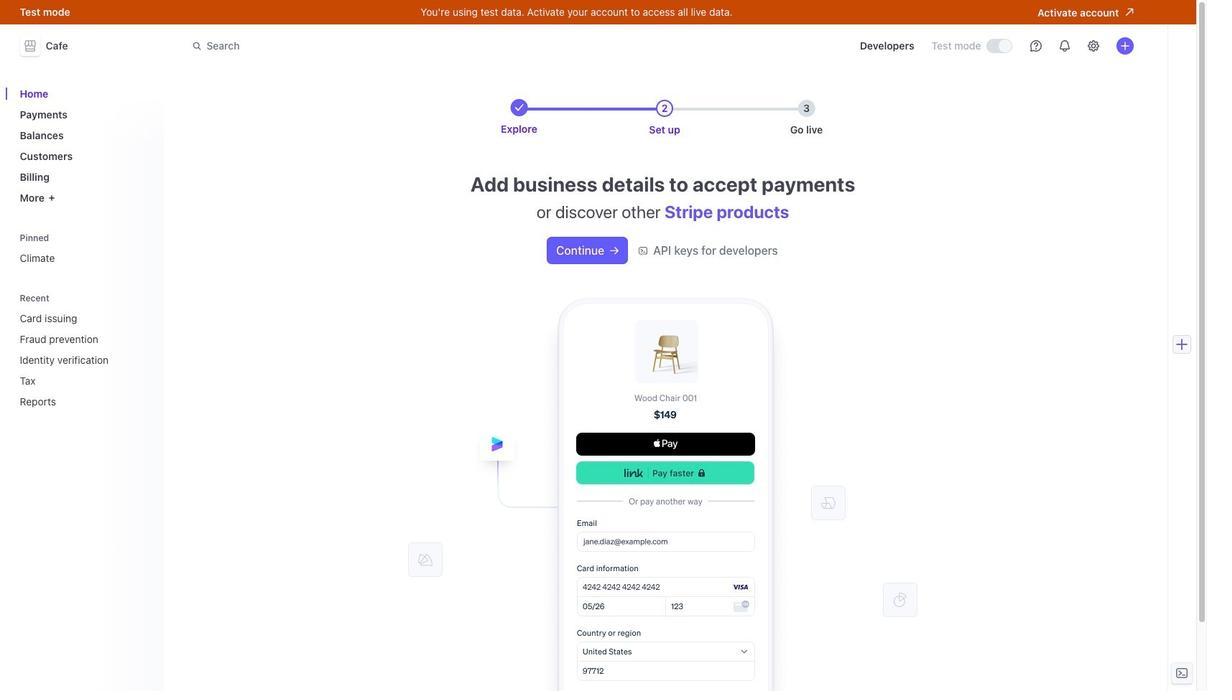 Task type: describe. For each thing, give the bounding box(es) containing it.
Search text field
[[184, 33, 589, 59]]

svg image
[[610, 247, 619, 255]]

clear history image
[[140, 294, 149, 303]]

core navigation links element
[[14, 82, 155, 210]]

1 recent element from the top
[[14, 288, 155, 414]]



Task type: vqa. For each thing, say whether or not it's contained in the screenshot.
first Shortcuts element from the top of the page
no



Task type: locate. For each thing, give the bounding box(es) containing it.
edit pins image
[[140, 234, 149, 243]]

None search field
[[184, 33, 589, 59]]

pinned element
[[14, 228, 155, 270]]

2 recent element from the top
[[14, 307, 155, 414]]

notifications image
[[1059, 40, 1070, 52]]

settings image
[[1087, 40, 1099, 52]]

help image
[[1030, 40, 1041, 52]]

Test mode checkbox
[[987, 40, 1011, 53]]

recent element
[[14, 288, 155, 414], [14, 307, 155, 414]]



